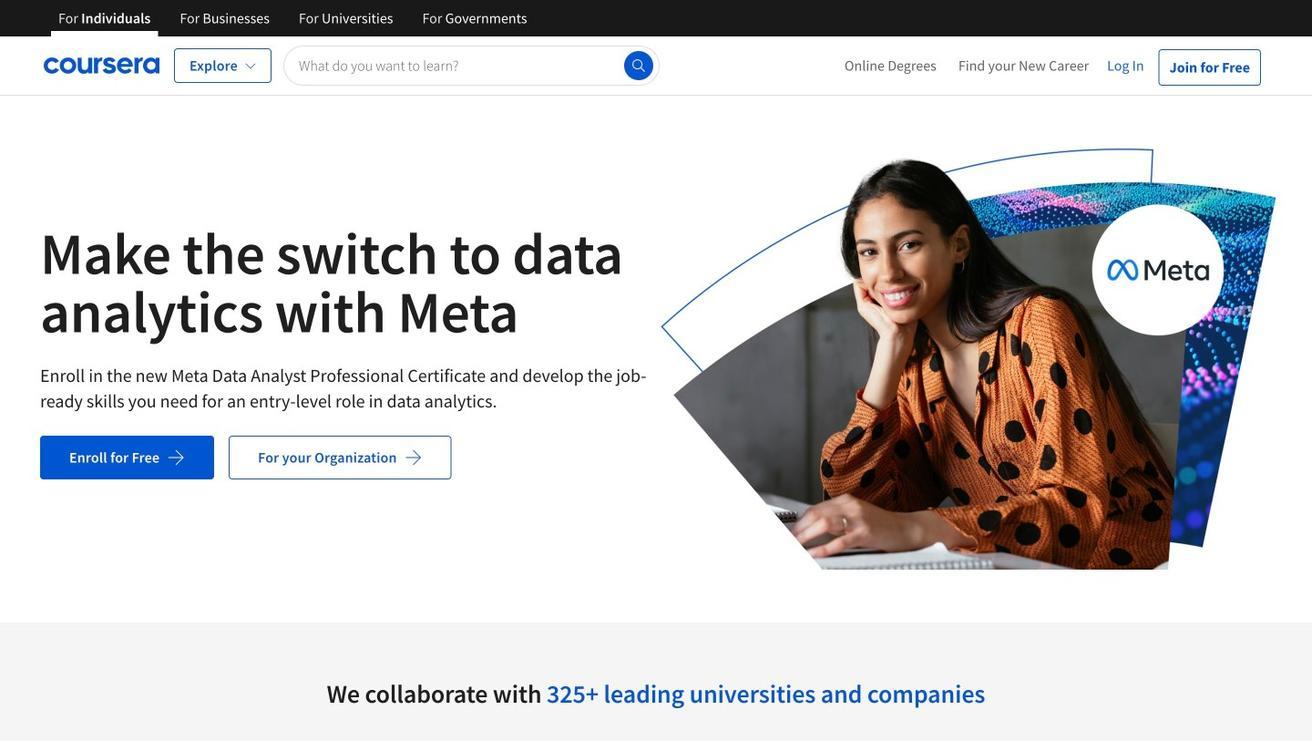 Task type: locate. For each thing, give the bounding box(es) containing it.
None search field
[[284, 46, 660, 86]]

coursera image
[[44, 51, 160, 80]]



Task type: describe. For each thing, give the bounding box(es) containing it.
What do you want to learn? text field
[[284, 46, 660, 86]]

banner navigation
[[44, 0, 542, 36]]



Task type: vqa. For each thing, say whether or not it's contained in the screenshot.
the topmost courses,
no



